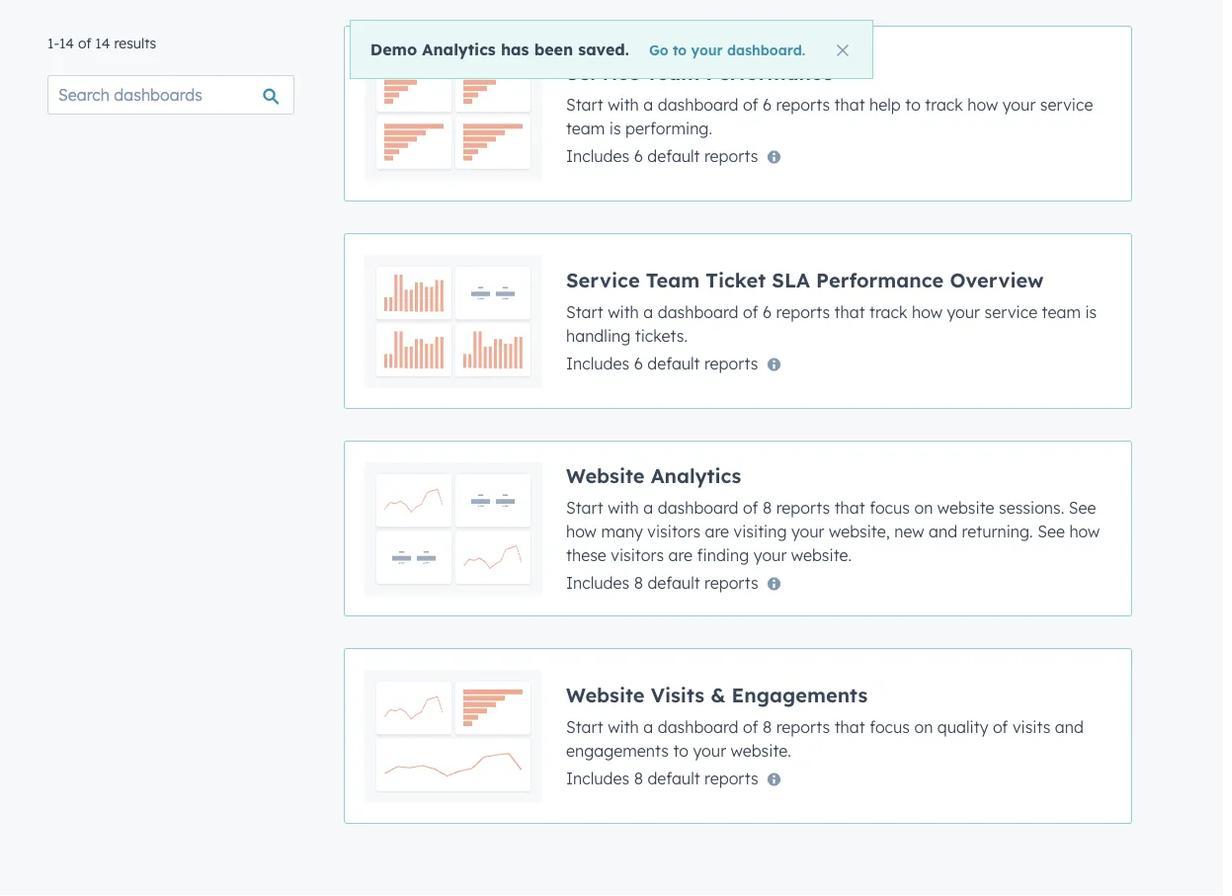 Task type: describe. For each thing, give the bounding box(es) containing it.
with inside "website visits & engagements start with a dashboard of 8 reports that focus on quality of visits and engagements to your website."
[[608, 717, 639, 737]]

none checkbox service team performance
[[344, 26, 1132, 202]]

includes for service team performance
[[566, 146, 629, 165]]

is inside service team ticket sla performance overview start with a dashboard of 6 reports that track how your service team is handling tickets.
[[1085, 302, 1097, 322]]

visiting
[[734, 521, 787, 541]]

reports down performing.
[[704, 146, 758, 165]]

none checkbox the 'website analytics'
[[344, 441, 1132, 616]]

service inside service team performance start with a dashboard of 6 reports that help to track how your service team is performing.
[[1040, 94, 1093, 114]]

visits
[[651, 682, 704, 707]]

performance inside service team performance start with a dashboard of 6 reports that help to track how your service team is performing.
[[706, 60, 833, 84]]

go
[[649, 41, 668, 58]]

reports inside "website visits & engagements start with a dashboard of 8 reports that focus on quality of visits and engagements to your website."
[[776, 717, 830, 737]]

start inside service team ticket sla performance overview start with a dashboard of 6 reports that track how your service team is handling tickets.
[[566, 302, 603, 322]]

website analytics start with a dashboard of 8 reports that focus on website sessions. see how many visitors are visiting your website, new and returning. see how these visitors are finding your website.
[[566, 463, 1100, 565]]

includes 6 default reports for performance
[[566, 146, 758, 165]]

1 14 from the left
[[59, 35, 74, 52]]

default for ticket
[[647, 353, 700, 373]]

demo
[[370, 39, 417, 59]]

a inside service team ticket sla performance overview start with a dashboard of 6 reports that track how your service team is handling tickets.
[[643, 302, 653, 322]]

performance inside service team ticket sla performance overview start with a dashboard of 6 reports that track how your service team is handling tickets.
[[816, 267, 944, 292]]

your inside "website visits & engagements start with a dashboard of 8 reports that focus on quality of visits and engagements to your website."
[[693, 740, 726, 760]]

website analytics image
[[365, 461, 542, 596]]

none checkbox service team ticket sla performance overview
[[344, 233, 1132, 409]]

website for website analytics
[[566, 463, 645, 488]]

8 down the engagements in the bottom of the page
[[634, 768, 643, 788]]

returning.
[[962, 521, 1033, 541]]

reports inside service team performance start with a dashboard of 6 reports that help to track how your service team is performing.
[[776, 94, 830, 114]]

website for website visits & engagements
[[566, 682, 645, 707]]

new
[[894, 521, 924, 541]]

to inside demo analytics has been saved. alert
[[673, 41, 687, 58]]

6 down tickets.
[[634, 353, 643, 373]]

1-14 of 14 results
[[47, 35, 156, 52]]

your inside service team performance start with a dashboard of 6 reports that help to track how your service team is performing.
[[1003, 94, 1036, 114]]

overview
[[950, 267, 1044, 292]]

focus inside "website visits & engagements start with a dashboard of 8 reports that focus on quality of visits and engagements to your website."
[[870, 717, 910, 737]]

of inside website analytics start with a dashboard of 8 reports that focus on website sessions. see how many visitors are visiting your website, new and returning. see how these visitors are finding your website.
[[743, 497, 758, 517]]

0 vertical spatial are
[[705, 521, 729, 541]]

of inside service team ticket sla performance overview start with a dashboard of 6 reports that track how your service team is handling tickets.
[[743, 302, 758, 322]]

8 inside website analytics start with a dashboard of 8 reports that focus on website sessions. see how many visitors are visiting your website, new and returning. see how these visitors are finding your website.
[[763, 497, 772, 517]]

demo analytics has been saved. alert
[[350, 20, 874, 79]]

sla
[[772, 267, 810, 292]]

includes 8 default reports for visits
[[566, 768, 758, 788]]

service for service team ticket sla performance overview
[[566, 267, 640, 292]]

with inside website analytics start with a dashboard of 8 reports that focus on website sessions. see how many visitors are visiting your website, new and returning. see how these visitors are finding your website.
[[608, 497, 639, 517]]

8 inside "website visits & engagements start with a dashboard of 8 reports that focus on quality of visits and engagements to your website."
[[763, 717, 772, 737]]

help
[[869, 94, 901, 114]]

website. inside "website visits & engagements start with a dashboard of 8 reports that focus on quality of visits and engagements to your website."
[[731, 740, 791, 760]]

dashboard inside website analytics start with a dashboard of 8 reports that focus on website sessions. see how many visitors are visiting your website, new and returning. see how these visitors are finding your website.
[[658, 497, 739, 517]]

6 inside service team performance start with a dashboard of 6 reports that help to track how your service team is performing.
[[763, 94, 772, 114]]

of left visits
[[993, 717, 1008, 737]]

analytics for demo
[[422, 39, 496, 59]]

default for performance
[[647, 146, 700, 165]]

a inside "website visits & engagements start with a dashboard of 8 reports that focus on quality of visits and engagements to your website."
[[643, 717, 653, 737]]

start inside "website visits & engagements start with a dashboard of 8 reports that focus on quality of visits and engagements to your website."
[[566, 717, 603, 737]]

visits
[[1013, 717, 1051, 737]]

of inside service team performance start with a dashboard of 6 reports that help to track how your service team is performing.
[[743, 94, 758, 114]]

performing.
[[625, 118, 712, 138]]

demo analytics has been saved.
[[370, 39, 629, 59]]

dashboard.
[[727, 41, 805, 58]]

start inside website analytics start with a dashboard of 8 reports that focus on website sessions. see how many visitors are visiting your website, new and returning. see how these visitors are finding your website.
[[566, 497, 603, 517]]

that inside service team performance start with a dashboard of 6 reports that help to track how your service team is performing.
[[834, 94, 865, 114]]

service inside service team ticket sla performance overview start with a dashboard of 6 reports that track how your service team is handling tickets.
[[985, 302, 1038, 322]]

team inside service team ticket sla performance overview start with a dashboard of 6 reports that track how your service team is handling tickets.
[[1042, 302, 1081, 322]]

engagements
[[566, 740, 669, 760]]

been
[[534, 39, 573, 59]]

website,
[[829, 521, 890, 541]]

go to your dashboard. link
[[649, 41, 805, 58]]

2 14 from the left
[[95, 35, 110, 52]]

track inside service team performance start with a dashboard of 6 reports that help to track how your service team is performing.
[[925, 94, 963, 114]]

that inside "website visits & engagements start with a dashboard of 8 reports that focus on quality of visits and engagements to your website."
[[834, 717, 865, 737]]

finding
[[697, 545, 749, 565]]

quality
[[937, 717, 988, 737]]



Task type: locate. For each thing, give the bounding box(es) containing it.
with up many at the bottom of the page
[[608, 497, 639, 517]]

analytics inside website analytics start with a dashboard of 8 reports that focus on website sessions. see how many visitors are visiting your website, new and returning. see how these visitors are finding your website.
[[651, 463, 741, 488]]

6 down performing.
[[634, 146, 643, 165]]

1 horizontal spatial is
[[1085, 302, 1097, 322]]

none checkbox containing website analytics
[[344, 441, 1132, 616]]

2 dashboard from the top
[[658, 302, 739, 322]]

performance right 'sla'
[[816, 267, 944, 292]]

0 horizontal spatial service
[[985, 302, 1038, 322]]

2 vertical spatial to
[[673, 740, 689, 760]]

2 website from the top
[[566, 682, 645, 707]]

is inside service team performance start with a dashboard of 6 reports that help to track how your service team is performing.
[[609, 118, 621, 138]]

0 horizontal spatial 14
[[59, 35, 74, 52]]

includes for website analytics
[[566, 573, 629, 592]]

1 vertical spatial team
[[646, 267, 700, 292]]

reports inside service team ticket sla performance overview start with a dashboard of 6 reports that track how your service team is handling tickets.
[[776, 302, 830, 322]]

1 includes 8 default reports from the top
[[566, 573, 758, 592]]

includes down the handling
[[566, 353, 629, 373]]

0 vertical spatial visitors
[[647, 521, 701, 541]]

2 that from the top
[[834, 302, 865, 322]]

includes inside service team ticket sla performance overview option
[[566, 353, 629, 373]]

focus inside website analytics start with a dashboard of 8 reports that focus on website sessions. see how many visitors are visiting your website, new and returning. see how these visitors are finding your website.
[[870, 497, 910, 517]]

to right go
[[673, 41, 687, 58]]

8 up visiting
[[763, 497, 772, 517]]

team down saved.
[[566, 118, 605, 138]]

1 vertical spatial see
[[1038, 521, 1065, 541]]

on inside website analytics start with a dashboard of 8 reports that focus on website sessions. see how many visitors are visiting your website, new and returning. see how these visitors are finding your website.
[[914, 497, 933, 517]]

includes 8 default reports down many at the bottom of the page
[[566, 573, 758, 592]]

on
[[914, 497, 933, 517], [914, 717, 933, 737]]

on left quality
[[914, 717, 933, 737]]

are up finding
[[705, 521, 729, 541]]

0 vertical spatial team
[[566, 118, 605, 138]]

has
[[501, 39, 529, 59]]

1 none checkbox from the top
[[344, 441, 1132, 616]]

2 on from the top
[[914, 717, 933, 737]]

2 a from the top
[[643, 302, 653, 322]]

and right visits
[[1055, 717, 1084, 737]]

14
[[59, 35, 74, 52], [95, 35, 110, 52]]

none checkbox containing website visits & engagements
[[344, 648, 1132, 824]]

1 horizontal spatial 14
[[95, 35, 110, 52]]

0 vertical spatial website.
[[791, 545, 852, 565]]

that
[[834, 94, 865, 114], [834, 302, 865, 322], [834, 497, 865, 517], [834, 717, 865, 737]]

tickets.
[[635, 326, 688, 345]]

includes 8 default reports down the engagements in the bottom of the page
[[566, 768, 758, 788]]

see right sessions.
[[1069, 497, 1096, 517]]

1 horizontal spatial team
[[1042, 302, 1081, 322]]

how inside service team performance start with a dashboard of 6 reports that help to track how your service team is performing.
[[968, 94, 998, 114]]

4 with from the top
[[608, 717, 639, 737]]

0 vertical spatial to
[[673, 41, 687, 58]]

3 start from the top
[[566, 497, 603, 517]]

performance down dashboard.
[[706, 60, 833, 84]]

with inside service team ticket sla performance overview start with a dashboard of 6 reports that track how your service team is handling tickets.
[[608, 302, 639, 322]]

0 horizontal spatial are
[[668, 545, 693, 565]]

0 vertical spatial none checkbox
[[344, 441, 1132, 616]]

visitors right many at the bottom of the page
[[647, 521, 701, 541]]

1 none checkbox from the top
[[344, 26, 1132, 202]]

includes 8 default reports inside website visits & engagements checkbox
[[566, 768, 758, 788]]

2 includes from the top
[[566, 353, 629, 373]]

1 website from the top
[[566, 463, 645, 488]]

none checkbox containing service team ticket sla performance overview
[[344, 233, 1132, 409]]

8
[[763, 497, 772, 517], [634, 573, 643, 592], [763, 717, 772, 737], [634, 768, 643, 788]]

6
[[763, 94, 772, 114], [634, 146, 643, 165], [763, 302, 772, 322], [634, 353, 643, 373]]

0 vertical spatial service
[[566, 60, 640, 84]]

focus
[[870, 497, 910, 517], [870, 717, 910, 737]]

includes 8 default reports inside the 'website analytics' checkbox
[[566, 573, 758, 592]]

1 focus from the top
[[870, 497, 910, 517]]

2 default from the top
[[647, 353, 700, 373]]

on up the new
[[914, 497, 933, 517]]

none checkbox containing service team performance
[[344, 26, 1132, 202]]

start up many at the bottom of the page
[[566, 497, 603, 517]]

0 vertical spatial analytics
[[422, 39, 496, 59]]

default down performing.
[[647, 146, 700, 165]]

1 horizontal spatial analytics
[[651, 463, 741, 488]]

start
[[566, 94, 603, 114], [566, 302, 603, 322], [566, 497, 603, 517], [566, 717, 603, 737]]

includes
[[566, 146, 629, 165], [566, 353, 629, 373], [566, 573, 629, 592], [566, 768, 629, 788]]

1 vertical spatial focus
[[870, 717, 910, 737]]

reports down 'sla'
[[776, 302, 830, 322]]

0 vertical spatial focus
[[870, 497, 910, 517]]

team inside service team ticket sla performance overview start with a dashboard of 6 reports that track how your service team is handling tickets.
[[646, 267, 700, 292]]

start inside service team performance start with a dashboard of 6 reports that help to track how your service team is performing.
[[566, 94, 603, 114]]

reports down dashboard.
[[776, 94, 830, 114]]

3 includes from the top
[[566, 573, 629, 592]]

and inside website analytics start with a dashboard of 8 reports that focus on website sessions. see how many visitors are visiting your website, new and returning. see how these visitors are finding your website.
[[929, 521, 957, 541]]

dashboard
[[658, 94, 739, 114], [658, 302, 739, 322], [658, 497, 739, 517], [658, 717, 739, 737]]

analytics for website
[[651, 463, 741, 488]]

default down finding
[[648, 573, 700, 592]]

performance
[[706, 60, 833, 84], [816, 267, 944, 292]]

1 vertical spatial track
[[869, 302, 908, 322]]

website inside "website visits & engagements start with a dashboard of 8 reports that focus on quality of visits and engagements to your website."
[[566, 682, 645, 707]]

close image
[[837, 44, 849, 56]]

service team performance start with a dashboard of 6 reports that help to track how your service team is performing.
[[566, 60, 1093, 138]]

4 start from the top
[[566, 717, 603, 737]]

1 vertical spatial none checkbox
[[344, 233, 1132, 409]]

0 horizontal spatial analytics
[[422, 39, 496, 59]]

your inside service team ticket sla performance overview start with a dashboard of 6 reports that track how your service team is handling tickets.
[[947, 302, 980, 322]]

none checkbox website visits & engagements
[[344, 648, 1132, 824]]

reports down '&'
[[705, 768, 758, 788]]

includes 6 default reports down tickets.
[[566, 353, 758, 373]]

of right 1-
[[78, 35, 91, 52]]

default down the engagements in the bottom of the page
[[648, 768, 700, 788]]

service for service team performance
[[566, 60, 640, 84]]

default
[[647, 146, 700, 165], [647, 353, 700, 373], [648, 573, 700, 592], [648, 768, 700, 788]]

0 vertical spatial website
[[566, 463, 645, 488]]

1 vertical spatial and
[[1055, 717, 1084, 737]]

team up tickets.
[[646, 267, 700, 292]]

1 includes 6 default reports from the top
[[566, 146, 758, 165]]

1 vertical spatial team
[[1042, 302, 1081, 322]]

saved.
[[578, 39, 629, 59]]

includes for service team ticket sla performance overview
[[566, 353, 629, 373]]

track
[[925, 94, 963, 114], [869, 302, 908, 322]]

4 that from the top
[[834, 717, 865, 737]]

analytics
[[422, 39, 496, 59], [651, 463, 741, 488]]

0 horizontal spatial is
[[609, 118, 621, 138]]

includes 6 default reports inside service team performance option
[[566, 146, 758, 165]]

and down website
[[929, 521, 957, 541]]

dashboard up tickets.
[[658, 302, 739, 322]]

1 horizontal spatial and
[[1055, 717, 1084, 737]]

service team ticket sla performance overview image
[[365, 254, 542, 388]]

start up the engagements in the bottom of the page
[[566, 717, 603, 737]]

dashboard down '&'
[[658, 717, 739, 737]]

6 down dashboard.
[[763, 94, 772, 114]]

includes 8 default reports
[[566, 573, 758, 592], [566, 768, 758, 788]]

1 vertical spatial includes 8 default reports
[[566, 768, 758, 788]]

service
[[566, 60, 640, 84], [566, 267, 640, 292]]

1 vertical spatial visitors
[[611, 545, 664, 565]]

0 vertical spatial includes 8 default reports
[[566, 573, 758, 592]]

service inside service team ticket sla performance overview start with a dashboard of 6 reports that track how your service team is handling tickets.
[[566, 267, 640, 292]]

website up the engagements in the bottom of the page
[[566, 682, 645, 707]]

sessions.
[[999, 497, 1064, 517]]

with up performing.
[[608, 94, 639, 114]]

3 with from the top
[[608, 497, 639, 517]]

analytics inside alert
[[422, 39, 496, 59]]

None checkbox
[[344, 26, 1132, 202], [344, 233, 1132, 409]]

to
[[673, 41, 687, 58], [905, 94, 921, 114], [673, 740, 689, 760]]

your inside demo analytics has been saved. alert
[[691, 41, 723, 58]]

team
[[566, 118, 605, 138], [1042, 302, 1081, 322]]

0 vertical spatial see
[[1069, 497, 1096, 517]]

visitors down many at the bottom of the page
[[611, 545, 664, 565]]

3 a from the top
[[643, 497, 653, 517]]

results
[[114, 35, 156, 52]]

see down sessions.
[[1038, 521, 1065, 541]]

with inside service team performance start with a dashboard of 6 reports that help to track how your service team is performing.
[[608, 94, 639, 114]]

team inside service team performance start with a dashboard of 6 reports that help to track how your service team is performing.
[[566, 118, 605, 138]]

engagements
[[732, 682, 868, 707]]

track inside service team ticket sla performance overview start with a dashboard of 6 reports that track how your service team is handling tickets.
[[869, 302, 908, 322]]

reports down ticket
[[704, 353, 758, 373]]

visitors
[[647, 521, 701, 541], [611, 545, 664, 565]]

includes down performing.
[[566, 146, 629, 165]]

team inside service team performance start with a dashboard of 6 reports that help to track how your service team is performing.
[[646, 60, 700, 84]]

1 vertical spatial on
[[914, 717, 933, 737]]

1 vertical spatial analytics
[[651, 463, 741, 488]]

website. down engagements
[[731, 740, 791, 760]]

2 none checkbox from the top
[[344, 648, 1132, 824]]

reports inside website analytics start with a dashboard of 8 reports that focus on website sessions. see how many visitors are visiting your website, new and returning. see how these visitors are finding your website.
[[776, 497, 830, 517]]

see
[[1069, 497, 1096, 517], [1038, 521, 1065, 541]]

how
[[968, 94, 998, 114], [912, 302, 942, 322], [566, 521, 597, 541], [1069, 521, 1100, 541]]

website
[[566, 463, 645, 488], [566, 682, 645, 707]]

includes 6 default reports
[[566, 146, 758, 165], [566, 353, 758, 373]]

0 vertical spatial is
[[609, 118, 621, 138]]

is
[[609, 118, 621, 138], [1085, 302, 1097, 322]]

4 dashboard from the top
[[658, 717, 739, 737]]

service
[[1040, 94, 1093, 114], [985, 302, 1038, 322]]

&
[[711, 682, 726, 707]]

1 vertical spatial is
[[1085, 302, 1097, 322]]

1 dashboard from the top
[[658, 94, 739, 114]]

1 start from the top
[[566, 94, 603, 114]]

of down engagements
[[743, 717, 758, 737]]

3 that from the top
[[834, 497, 865, 517]]

how inside service team ticket sla performance overview start with a dashboard of 6 reports that track how your service team is handling tickets.
[[912, 302, 942, 322]]

that inside service team ticket sla performance overview start with a dashboard of 6 reports that track how your service team is handling tickets.
[[834, 302, 865, 322]]

website.
[[791, 545, 852, 565], [731, 740, 791, 760]]

1 a from the top
[[643, 94, 653, 114]]

on inside "website visits & engagements start with a dashboard of 8 reports that focus on quality of visits and engagements to your website."
[[914, 717, 933, 737]]

6 down ticket
[[763, 302, 772, 322]]

1 horizontal spatial track
[[925, 94, 963, 114]]

with
[[608, 94, 639, 114], [608, 302, 639, 322], [608, 497, 639, 517], [608, 717, 639, 737]]

0 horizontal spatial see
[[1038, 521, 1065, 541]]

0 vertical spatial on
[[914, 497, 933, 517]]

of down dashboard.
[[743, 94, 758, 114]]

1 vertical spatial are
[[668, 545, 693, 565]]

default down tickets.
[[647, 353, 700, 373]]

1 vertical spatial performance
[[816, 267, 944, 292]]

includes inside the 'website analytics' checkbox
[[566, 573, 629, 592]]

dashboard inside service team performance start with a dashboard of 6 reports that help to track how your service team is performing.
[[658, 94, 739, 114]]

includes 6 default reports for ticket
[[566, 353, 758, 373]]

to right the "help"
[[905, 94, 921, 114]]

4 includes from the top
[[566, 768, 629, 788]]

your
[[691, 41, 723, 58], [1003, 94, 1036, 114], [947, 302, 980, 322], [791, 521, 825, 541], [754, 545, 787, 565], [693, 740, 726, 760]]

are
[[705, 521, 729, 541], [668, 545, 693, 565]]

dashboard inside "website visits & engagements start with a dashboard of 8 reports that focus on quality of visits and engagements to your website."
[[658, 717, 739, 737]]

1 on from the top
[[914, 497, 933, 517]]

handling
[[566, 326, 631, 345]]

and
[[929, 521, 957, 541], [1055, 717, 1084, 737]]

service down saved.
[[566, 60, 640, 84]]

and inside "website visits & engagements start with a dashboard of 8 reports that focus on quality of visits and engagements to your website."
[[1055, 717, 1084, 737]]

service team performance image
[[365, 46, 542, 181]]

analytics left has
[[422, 39, 496, 59]]

1 horizontal spatial service
[[1040, 94, 1093, 114]]

website. inside website analytics start with a dashboard of 8 reports that focus on website sessions. see how many visitors are visiting your website, new and returning. see how these visitors are finding your website.
[[791, 545, 852, 565]]

dashboard up finding
[[658, 497, 739, 517]]

focus up the new
[[870, 497, 910, 517]]

1-
[[47, 35, 59, 52]]

many
[[601, 521, 643, 541]]

2 start from the top
[[566, 302, 603, 322]]

service team ticket sla performance overview start with a dashboard of 6 reports that track how your service team is handling tickets.
[[566, 267, 1097, 345]]

8 down many at the bottom of the page
[[634, 573, 643, 592]]

1 with from the top
[[608, 94, 639, 114]]

reports
[[776, 94, 830, 114], [704, 146, 758, 165], [776, 302, 830, 322], [704, 353, 758, 373], [776, 497, 830, 517], [705, 573, 758, 592], [776, 717, 830, 737], [705, 768, 758, 788]]

0 vertical spatial includes 6 default reports
[[566, 146, 758, 165]]

0 horizontal spatial track
[[869, 302, 908, 322]]

a
[[643, 94, 653, 114], [643, 302, 653, 322], [643, 497, 653, 517], [643, 717, 653, 737]]

1 team from the top
[[646, 60, 700, 84]]

to down visits at bottom right
[[673, 740, 689, 760]]

to inside "website visits & engagements start with a dashboard of 8 reports that focus on quality of visits and engagements to your website."
[[673, 740, 689, 760]]

team
[[646, 60, 700, 84], [646, 267, 700, 292]]

2 none checkbox from the top
[[344, 233, 1132, 409]]

8 down engagements
[[763, 717, 772, 737]]

service up the handling
[[566, 267, 640, 292]]

6 inside service team ticket sla performance overview start with a dashboard of 6 reports that track how your service team is handling tickets.
[[763, 302, 772, 322]]

0 horizontal spatial and
[[929, 521, 957, 541]]

2 team from the top
[[646, 267, 700, 292]]

includes 6 default reports inside service team ticket sla performance overview option
[[566, 353, 758, 373]]

website up many at the bottom of the page
[[566, 463, 645, 488]]

with up the engagements in the bottom of the page
[[608, 717, 639, 737]]

0 vertical spatial service
[[1040, 94, 1093, 114]]

reports up visiting
[[776, 497, 830, 517]]

3 dashboard from the top
[[658, 497, 739, 517]]

reports down finding
[[705, 573, 758, 592]]

start down saved.
[[566, 94, 603, 114]]

go to your dashboard.
[[649, 41, 805, 58]]

of down ticket
[[743, 302, 758, 322]]

3 default from the top
[[648, 573, 700, 592]]

website inside website analytics start with a dashboard of 8 reports that focus on website sessions. see how many visitors are visiting your website, new and returning. see how these visitors are finding your website.
[[566, 463, 645, 488]]

1 vertical spatial none checkbox
[[344, 648, 1132, 824]]

1 includes from the top
[[566, 146, 629, 165]]

default for start
[[648, 573, 700, 592]]

start up the handling
[[566, 302, 603, 322]]

includes for website visits & engagements
[[566, 768, 629, 788]]

default for &
[[648, 768, 700, 788]]

0 vertical spatial track
[[925, 94, 963, 114]]

service inside service team performance start with a dashboard of 6 reports that help to track how your service team is performing.
[[566, 60, 640, 84]]

team for ticket
[[646, 267, 700, 292]]

includes inside website visits & engagements checkbox
[[566, 768, 629, 788]]

team down "overview"
[[1042, 302, 1081, 322]]

includes down these
[[566, 573, 629, 592]]

0 vertical spatial and
[[929, 521, 957, 541]]

these
[[566, 545, 606, 565]]

website visits & engagements start with a dashboard of 8 reports that focus on quality of visits and engagements to your website.
[[566, 682, 1084, 760]]

4 a from the top
[[643, 717, 653, 737]]

that inside website analytics start with a dashboard of 8 reports that focus on website sessions. see how many visitors are visiting your website, new and returning. see how these visitors are finding your website.
[[834, 497, 865, 517]]

2 includes 8 default reports from the top
[[566, 768, 758, 788]]

team for performance
[[646, 60, 700, 84]]

of up visiting
[[743, 497, 758, 517]]

dashboard up performing.
[[658, 94, 739, 114]]

includes down the engagements in the bottom of the page
[[566, 768, 629, 788]]

includes 8 default reports for analytics
[[566, 573, 758, 592]]

of
[[78, 35, 91, 52], [743, 94, 758, 114], [743, 302, 758, 322], [743, 497, 758, 517], [743, 717, 758, 737], [993, 717, 1008, 737]]

dashboard inside service team ticket sla performance overview start with a dashboard of 6 reports that track how your service team is handling tickets.
[[658, 302, 739, 322]]

1 vertical spatial website
[[566, 682, 645, 707]]

1 horizontal spatial are
[[705, 521, 729, 541]]

analytics up finding
[[651, 463, 741, 488]]

0 vertical spatial team
[[646, 60, 700, 84]]

website
[[937, 497, 994, 517]]

0 vertical spatial performance
[[706, 60, 833, 84]]

0 vertical spatial none checkbox
[[344, 26, 1132, 202]]

a inside website analytics start with a dashboard of 8 reports that focus on website sessions. see how many visitors are visiting your website, new and returning. see how these visitors are finding your website.
[[643, 497, 653, 517]]

2 service from the top
[[566, 267, 640, 292]]

reports down engagements
[[776, 717, 830, 737]]

0 horizontal spatial team
[[566, 118, 605, 138]]

includes inside service team performance option
[[566, 146, 629, 165]]

ticket
[[706, 267, 766, 292]]

2 includes 6 default reports from the top
[[566, 353, 758, 373]]

1 vertical spatial includes 6 default reports
[[566, 353, 758, 373]]

None checkbox
[[344, 441, 1132, 616], [344, 648, 1132, 824]]

Search search field
[[47, 75, 294, 115]]

1 service from the top
[[566, 60, 640, 84]]

to inside service team performance start with a dashboard of 6 reports that help to track how your service team is performing.
[[905, 94, 921, 114]]

are left finding
[[668, 545, 693, 565]]

1 that from the top
[[834, 94, 865, 114]]

2 focus from the top
[[870, 717, 910, 737]]

1 vertical spatial service
[[985, 302, 1038, 322]]

2 with from the top
[[608, 302, 639, 322]]

a inside service team performance start with a dashboard of 6 reports that help to track how your service team is performing.
[[643, 94, 653, 114]]

1 vertical spatial service
[[566, 267, 640, 292]]

includes 6 default reports down performing.
[[566, 146, 758, 165]]

website. down the website,
[[791, 545, 852, 565]]

1 horizontal spatial see
[[1069, 497, 1096, 517]]

with up the handling
[[608, 302, 639, 322]]

4 default from the top
[[648, 768, 700, 788]]

1 vertical spatial to
[[905, 94, 921, 114]]

focus left quality
[[870, 717, 910, 737]]

1 default from the top
[[647, 146, 700, 165]]

1 vertical spatial website.
[[731, 740, 791, 760]]

website visits & engagements image
[[365, 669, 542, 803]]

team down go
[[646, 60, 700, 84]]



Task type: vqa. For each thing, say whether or not it's contained in the screenshot.
the top 0
no



